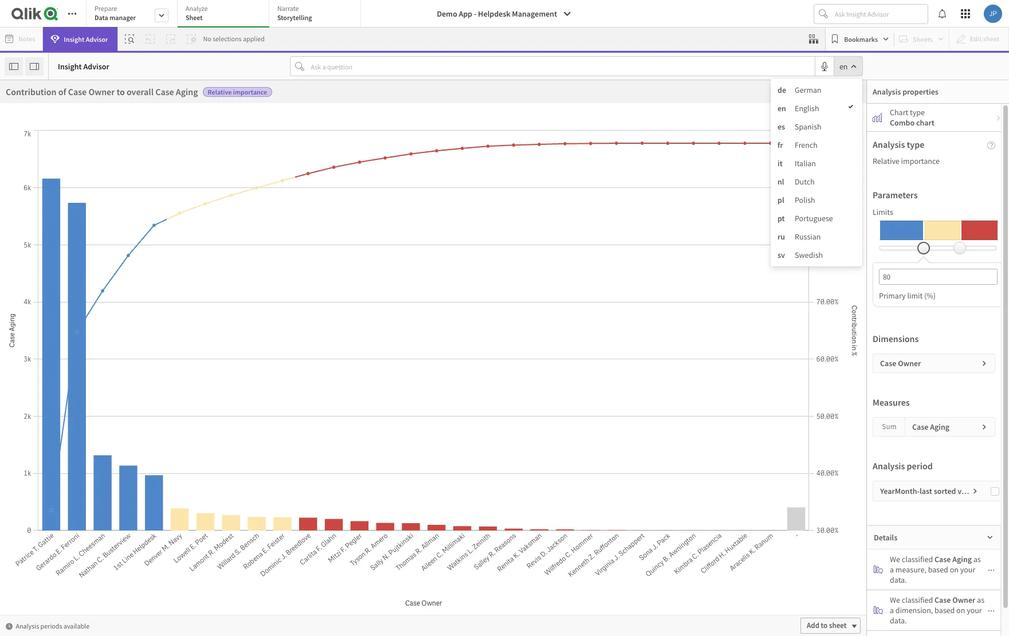 Task type: vqa. For each thing, say whether or not it's contained in the screenshot.
home
no



Task type: locate. For each thing, give the bounding box(es) containing it.
parameters
[[873, 189, 918, 201]]

-
[[474, 9, 477, 19]]

contribution of case owner to overall case aging relative importance
[[197, 176, 452, 187]]

analysis up yearmonth-
[[873, 460, 905, 472]]

0 horizontal spatial type
[[107, 362, 124, 372]]

application containing 72
[[0, 0, 1009, 636]]

grid
[[198, 501, 502, 636]]

relative importance right auto-
[[208, 88, 267, 96]]

as inside as a measure, based on your data.
[[974, 554, 981, 564]]

yearmonth-
[[880, 486, 920, 496]]

1 vertical spatial add to sheet
[[807, 621, 847, 630]]

2 vertical spatial importance
[[418, 178, 452, 186]]

true
[[201, 533, 215, 543], [201, 546, 215, 556], [201, 559, 215, 569], [201, 612, 215, 622]]

0 horizontal spatial menu
[[59, 127, 172, 636]]

robena e. feister
[[319, 612, 375, 622]]

yearmonth-last sorted values
[[880, 486, 980, 496]]

0 vertical spatial is
[[607, 176, 614, 187]]

1 vertical spatial duration
[[82, 270, 112, 281]]

0 vertical spatial your
[[960, 564, 976, 575]]

on up we classified case owner
[[950, 564, 959, 575]]

nl
[[778, 177, 784, 187]]

as inside as a dimension, based on your data.
[[977, 595, 985, 605]]

is down case duration time
[[82, 293, 88, 303]]

1 horizontal spatial relative
[[393, 178, 417, 186]]

1 we from the top
[[890, 554, 900, 564]]

menu containing de
[[771, 79, 862, 266]]

en down bookmarks button
[[839, 61, 848, 71]]

0 horizontal spatial contribution
[[6, 86, 56, 97]]

case owner menu item
[[59, 310, 164, 333]]

case
[[68, 86, 87, 97], [155, 86, 174, 97], [444, 132, 460, 143], [259, 176, 278, 187], [347, 176, 365, 187], [531, 176, 549, 187], [587, 176, 605, 187], [65, 179, 81, 189], [65, 201, 81, 212], [65, 224, 81, 235], [65, 247, 81, 258], [65, 270, 81, 281], [65, 293, 81, 303], [65, 316, 81, 326], [65, 339, 81, 349], [880, 358, 897, 368], [65, 362, 81, 372], [65, 385, 81, 395], [65, 408, 81, 418], [912, 422, 929, 432], [201, 503, 217, 513], [935, 554, 951, 564], [935, 595, 951, 605]]

none number field inside application
[[879, 269, 998, 285]]

en inside en popup button
[[839, 61, 848, 71]]

duration inside menu item
[[82, 270, 112, 281]]

case owner up open cases by priority type
[[444, 132, 484, 143]]

0 horizontal spatial by
[[471, 183, 481, 195]]

primary limit (%)
[[879, 291, 936, 301]]

menu item containing en
[[771, 99, 862, 117]]

date for case created date
[[110, 247, 125, 258]]

as
[[974, 554, 981, 564], [977, 595, 985, 605]]

hide assets image
[[9, 62, 18, 71]]

1 vertical spatial advisor
[[83, 61, 109, 71]]

1 vertical spatial your
[[967, 605, 982, 615]]

1 horizontal spatial relative importance
[[873, 156, 940, 166]]

analyze
[[186, 4, 208, 13]]

1 vertical spatial we
[[890, 595, 900, 605]]

priority for 142
[[473, 82, 549, 113]]

case aging menu item
[[59, 172, 164, 195]]

2 master items button from the left
[[1, 117, 58, 154]]

0 vertical spatial employee
[[80, 522, 113, 533]]

grid inside application
[[198, 501, 502, 636]]

0 vertical spatial en
[[839, 61, 848, 71]]

0
[[490, 533, 495, 543], [490, 546, 495, 556], [490, 559, 495, 569], [490, 612, 495, 622]]

1 vertical spatial relative importance
[[873, 156, 940, 166]]

analysis for analysis type
[[873, 139, 905, 150]]

1 horizontal spatial type
[[516, 183, 535, 195]]

0 horizontal spatial is
[[82, 293, 88, 303]]

2 we from the top
[[890, 595, 900, 605]]

1 vertical spatial overall
[[318, 176, 345, 187]]

1 horizontal spatial menu
[[771, 79, 862, 266]]

timetable up case timetable rank
[[82, 385, 116, 395]]

selections
[[213, 34, 242, 43]]

case timetable
[[65, 385, 116, 395]]

is up totals
[[218, 503, 224, 513]]

type down 142
[[516, 183, 535, 195]]

2 horizontal spatial relative
[[873, 156, 900, 166]]

1 vertical spatial contribution
[[197, 176, 248, 187]]

overall for contribution of case owner to overall case aging relative importance
[[318, 176, 345, 187]]

type inside chart type combo chart
[[910, 107, 925, 117]]

2 data. from the top
[[890, 615, 907, 626]]

cases inside medium priority cases 142
[[554, 82, 616, 113]]

management
[[512, 9, 557, 19]]

data. up dimension, in the bottom of the page
[[890, 575, 907, 585]]

on for aging
[[950, 564, 959, 575]]

based inside as a measure, based on your data.
[[928, 564, 948, 575]]

duration
[[67, 183, 104, 195], [82, 270, 112, 281]]

insight advisor down data
[[64, 35, 108, 43]]

0 vertical spatial add
[[779, 417, 792, 426]]

2 horizontal spatial case owner
[[880, 358, 921, 368]]

0 horizontal spatial en
[[778, 103, 786, 113]]

on inside as a measure, based on your data.
[[950, 564, 959, 575]]

a inside as a measure, based on your data.
[[890, 564, 894, 575]]

measure,
[[896, 564, 927, 575]]

employee up number
[[65, 545, 98, 556]]

0 horizontal spatial overall
[[127, 86, 154, 97]]

open for open cases vs duration * bubble size represents number of high priority open cases
[[6, 183, 28, 195]]

combo chart image
[[873, 113, 882, 122]]

cases inside the open cases vs duration * bubble size represents number of high priority open cases
[[30, 183, 55, 195]]

data. down we classified case owner
[[890, 615, 907, 626]]

low priority cases 203
[[736, 82, 928, 175]]

overall for contribution of case owner to overall case aging
[[127, 86, 154, 97]]

0 vertical spatial we
[[890, 554, 900, 564]]

1 horizontal spatial en
[[839, 61, 848, 71]]

your inside as a measure, based on your data.
[[960, 564, 976, 575]]

employee status
[[65, 545, 121, 556]]

type right chart
[[910, 107, 925, 117]]

1 vertical spatial sheet
[[829, 621, 847, 630]]

insight advisor button
[[43, 27, 118, 51]]

we down details
[[890, 554, 900, 564]]

contribution up cases
[[197, 176, 248, 187]]

203
[[790, 113, 874, 175]]

employee up employee status
[[80, 522, 113, 533]]

as right we classified case aging
[[974, 554, 981, 564]]

0 for navy
[[490, 546, 495, 556]]

a inside as a dimension, based on your data.
[[890, 605, 894, 615]]

3 true from the top
[[201, 559, 215, 569]]

tab list containing prepare
[[86, 0, 365, 29]]

your up we classified case owner
[[960, 564, 976, 575]]

1 vertical spatial classified
[[902, 595, 933, 605]]

analysis left periods
[[16, 621, 39, 630]]

employee hire date button
[[59, 522, 151, 533]]

on
[[950, 564, 959, 575], [956, 605, 965, 615]]

your left small icon
[[967, 605, 982, 615]]

1 horizontal spatial add
[[807, 621, 819, 630]]

1 vertical spatial is
[[82, 293, 88, 303]]

based right dimension, in the bottom of the page
[[935, 605, 955, 615]]

0 vertical spatial insight
[[64, 35, 84, 43]]

small image
[[988, 607, 995, 614]]

of inside the open cases vs duration * bubble size represents number of high priority open cases
[[128, 195, 136, 206]]

polish
[[795, 195, 815, 205]]

case timetable rank
[[65, 408, 135, 418]]

0 horizontal spatial case owner
[[65, 316, 105, 326]]

72
[[141, 113, 197, 175]]

0 horizontal spatial case aging
[[65, 179, 101, 189]]

advisor down data
[[86, 35, 108, 43]]

en down the de
[[778, 103, 786, 113]]

manager
[[110, 13, 136, 22]]

periods
[[40, 621, 62, 630]]

type down chart at the top right of the page
[[907, 139, 925, 150]]

by for case
[[575, 176, 585, 187]]

2 timetable from the top
[[82, 408, 116, 418]]

your inside as a dimension, based on your data.
[[967, 605, 982, 615]]

2 vertical spatial relative
[[393, 178, 417, 186]]

duration up case closed date
[[67, 183, 104, 195]]

1 vertical spatial type
[[907, 139, 925, 150]]

0 vertical spatial type
[[516, 183, 535, 195]]

on inside as a dimension, based on your data.
[[956, 605, 965, 615]]

aging
[[176, 86, 198, 97], [367, 176, 389, 187], [551, 176, 573, 187], [82, 179, 101, 189], [930, 422, 950, 432], [953, 554, 972, 564]]

case aging up represents
[[65, 179, 101, 189]]

hide properties image
[[30, 62, 39, 71]]

menu item
[[771, 99, 862, 117]]

priority inside medium priority cases 142
[[473, 82, 549, 113]]

1 true from the top
[[201, 533, 215, 543]]

1 a from the top
[[890, 564, 894, 575]]

case is closed button
[[59, 293, 142, 303]]

case inside case duration time menu item
[[65, 270, 81, 281]]

1 vertical spatial a
[[890, 605, 894, 615]]

case owner inside menu item
[[65, 316, 105, 326]]

0 vertical spatial case aging
[[65, 179, 101, 189]]

Search assets text field
[[59, 81, 172, 102]]

1 horizontal spatial importance
[[418, 178, 452, 186]]

a right analyze icon
[[890, 564, 894, 575]]

priority inside low priority cases 203
[[785, 82, 861, 113]]

0 horizontal spatial relative importance
[[208, 88, 267, 96]]

analyze image
[[874, 565, 883, 574]]

rank
[[118, 408, 135, 418]]

case is closed down case duration time
[[65, 293, 112, 303]]

grid containing case is closed
[[198, 501, 502, 636]]

1 classified from the top
[[902, 554, 933, 564]]

is inside menu item
[[82, 293, 88, 303]]

1 data. from the top
[[890, 575, 907, 585]]

a for we classified case owner
[[890, 605, 894, 615]]

1 0 from the top
[[490, 533, 495, 543]]

storytelling
[[277, 13, 312, 22]]

1 vertical spatial on
[[956, 605, 965, 615]]

small image
[[981, 360, 988, 367], [981, 423, 988, 430], [972, 488, 979, 495], [988, 567, 995, 574]]

1 vertical spatial data.
[[890, 615, 907, 626]]

german
[[795, 85, 822, 95]]

1 horizontal spatial overall
[[318, 176, 345, 187]]

0 vertical spatial as
[[974, 554, 981, 564]]

0 horizontal spatial sheet
[[802, 417, 819, 426]]

case duration time
[[65, 270, 130, 281]]

more sheet options image
[[490, 415, 497, 429]]

relative
[[208, 88, 232, 96], [873, 156, 900, 166], [393, 178, 417, 186]]

menu
[[771, 79, 862, 266], [59, 127, 172, 636]]

0 vertical spatial type
[[910, 107, 925, 117]]

we for dimension,
[[890, 595, 900, 605]]

priority for 203
[[785, 82, 861, 113]]

analysis up chart
[[873, 87, 901, 97]]

4 true from the top
[[201, 612, 215, 622]]

2 a from the top
[[890, 605, 894, 615]]

classified for measure,
[[902, 554, 933, 564]]

1 vertical spatial importance
[[901, 156, 940, 166]]

0 vertical spatial on
[[950, 564, 959, 575]]

0 vertical spatial importance
[[233, 88, 267, 96]]

analysis down "combo" at the top right of the page
[[873, 139, 905, 150]]

case count menu item
[[59, 218, 164, 241]]

by
[[575, 176, 585, 187], [471, 183, 481, 195]]

open inside open cases menu item
[[65, 614, 83, 624]]

relative importance
[[208, 88, 267, 96], [873, 156, 940, 166]]

case created date menu item
[[59, 241, 164, 264]]

overall
[[127, 86, 154, 97], [318, 176, 345, 187]]

denver
[[319, 546, 342, 556]]

cases
[[205, 82, 267, 113], [554, 82, 616, 113], [866, 82, 928, 113], [30, 183, 55, 195], [444, 183, 469, 195], [65, 477, 84, 487], [78, 494, 102, 506], [126, 568, 146, 579], [84, 614, 104, 624]]

help image
[[987, 142, 995, 150]]

small image for yearmonth-last sorted values
[[972, 488, 979, 495]]

1 horizontal spatial case aging
[[912, 422, 950, 432]]

analysis for analysis period
[[873, 460, 905, 472]]

0 vertical spatial duration
[[67, 183, 104, 195]]

0 vertical spatial a
[[890, 564, 894, 575]]

time down case created date menu item
[[113, 270, 130, 281]]

based inside as a dimension, based on your data.
[[935, 605, 955, 615]]

prepare data manager
[[95, 4, 136, 22]]

search image
[[303, 503, 309, 514]]

time right over
[[126, 494, 147, 506]]

case inside case is closed menu item
[[65, 293, 81, 303]]

3 0 from the top
[[490, 559, 495, 569]]

tab list
[[86, 0, 365, 29]]

as right we classified case owner
[[977, 595, 985, 605]]

case record type menu item
[[59, 356, 164, 379]]

over
[[104, 494, 124, 506]]

0 vertical spatial relative
[[208, 88, 232, 96]]

0 vertical spatial contribution
[[6, 86, 56, 97]]

based
[[928, 564, 948, 575], [935, 605, 955, 615]]

1 vertical spatial timetable
[[82, 408, 116, 418]]

0 vertical spatial advisor
[[86, 35, 108, 43]]

analysis for analysis periods available
[[16, 621, 39, 630]]

insight advisor inside dropdown button
[[64, 35, 108, 43]]

french
[[795, 140, 818, 150]]

true for nathan c. busterview
[[201, 533, 215, 543]]

based right measure,
[[928, 564, 948, 575]]

of for contribution of case owner to overall case aging
[[58, 86, 66, 97]]

case is closed up totals
[[201, 503, 248, 513]]

case owner up case owner group
[[65, 316, 105, 326]]

2 vertical spatial is
[[218, 503, 224, 513]]

a for we classified case aging
[[890, 564, 894, 575]]

contribution up fields
[[6, 86, 56, 97]]

time
[[113, 270, 130, 281], [126, 494, 147, 506]]

is left ranking at top
[[607, 176, 614, 187]]

data. inside as a measure, based on your data.
[[890, 575, 907, 585]]

type for analysis
[[907, 139, 925, 150]]

we down measure,
[[890, 595, 900, 605]]

open
[[6, 183, 28, 195], [420, 183, 443, 195], [6, 494, 28, 506], [65, 614, 83, 624]]

duration down created
[[82, 270, 112, 281]]

2 true from the top
[[201, 546, 215, 556]]

0 vertical spatial based
[[928, 564, 948, 575]]

time inside menu item
[[113, 270, 130, 281]]

2 classified from the top
[[902, 595, 933, 605]]

narrate
[[277, 4, 299, 13]]

case inside case record type menu item
[[65, 362, 81, 372]]

1 vertical spatial employee
[[65, 545, 98, 556]]

of inside 'menu item'
[[94, 568, 100, 579]]

case timetable rank menu item
[[59, 402, 164, 425]]

timetable down the case timetable button
[[82, 408, 116, 418]]

1 master items button from the left
[[0, 117, 58, 154]]

case duration time button
[[59, 270, 142, 281]]

cases open/closed
[[65, 477, 129, 487]]

0 vertical spatial overall
[[127, 86, 154, 97]]

busterview
[[352, 533, 389, 543]]

spanish
[[795, 121, 822, 132]]

0 vertical spatial sheet
[[802, 417, 819, 426]]

pl
[[778, 195, 784, 205]]

1 horizontal spatial contribution
[[197, 176, 248, 187]]

swedish
[[795, 250, 823, 260]]

contribution
[[6, 86, 56, 97], [197, 176, 248, 187]]

case closed date
[[65, 201, 122, 212]]

1 vertical spatial type
[[107, 362, 124, 372]]

date
[[107, 201, 122, 212], [110, 247, 125, 258], [80, 499, 95, 510], [130, 522, 146, 533]]

4 0 from the top
[[490, 612, 495, 622]]

0 horizontal spatial case is closed
[[65, 293, 112, 303]]

case inside case timetable menu item
[[65, 385, 81, 395]]

1 horizontal spatial is
[[218, 503, 224, 513]]

open inside the open cases vs duration * bubble size represents number of high priority open cases
[[6, 183, 28, 195]]

contribution of case owner to overall case aging
[[6, 86, 198, 97]]

a right analyze image at the bottom
[[890, 605, 894, 615]]

number of closed cases button
[[59, 568, 151, 579]]

case owner down dimensions
[[880, 358, 921, 368]]

medium
[[385, 82, 468, 113]]

advisor up contribution of case owner to overall case aging
[[83, 61, 109, 71]]

owner inside menu item
[[82, 316, 105, 326]]

1 horizontal spatial sheet
[[829, 621, 847, 630]]

priority inside high priority cases 72
[[124, 82, 200, 113]]

sona j. pack
[[319, 559, 360, 569]]

case aging. press space to sort on this column. element
[[421, 501, 499, 516]]

0 vertical spatial case is closed
[[65, 293, 112, 303]]

1 vertical spatial based
[[935, 605, 955, 615]]

2 horizontal spatial is
[[607, 176, 614, 187]]

a
[[890, 564, 894, 575], [890, 605, 894, 615]]

add
[[779, 417, 792, 426], [807, 621, 819, 630]]

based for case owner
[[935, 605, 955, 615]]

*
[[6, 195, 10, 206]]

None number field
[[879, 269, 998, 285]]

1 timetable from the top
[[82, 385, 116, 395]]

limits
[[873, 207, 893, 217]]

1 vertical spatial case owner
[[65, 316, 105, 326]]

timetable for case timetable rank
[[82, 408, 116, 418]]

1 vertical spatial as
[[977, 595, 985, 605]]

analysis
[[873, 87, 901, 97], [873, 139, 905, 150], [873, 460, 905, 472], [16, 621, 39, 630]]

1 vertical spatial en
[[778, 103, 786, 113]]

0 vertical spatial relative importance
[[208, 88, 267, 96]]

0 vertical spatial insight advisor
[[64, 35, 108, 43]]

1 vertical spatial case aging
[[912, 422, 950, 432]]

case inside case timetable rank menu item
[[65, 408, 81, 418]]

case is closed menu item
[[59, 287, 164, 310]]

2 0 from the top
[[490, 546, 495, 556]]

master items button
[[0, 117, 58, 154], [1, 117, 58, 154]]

case inside case count menu item
[[65, 224, 81, 235]]

analysis periods available
[[16, 621, 89, 630]]

&
[[30, 494, 36, 506]]

case inside case aging menu item
[[65, 179, 81, 189]]

as for as a dimension, based on your data.
[[977, 595, 985, 605]]

0 vertical spatial timetable
[[82, 385, 116, 395]]

application
[[0, 0, 1009, 636]]

data. inside as a dimension, based on your data.
[[890, 615, 907, 626]]

ranking
[[652, 178, 676, 186]]

closed inside 'menu item'
[[102, 568, 125, 579]]

on for owner
[[956, 605, 965, 615]]

open cases menu item
[[59, 608, 164, 631]]

0 vertical spatial classified
[[902, 554, 933, 564]]

type right record
[[107, 362, 124, 372]]

totals
[[201, 519, 221, 528]]

case aging inside menu item
[[65, 179, 101, 189]]

date for case closed date
[[107, 201, 122, 212]]

0 vertical spatial time
[[113, 270, 130, 281]]

1 fields button from the left
[[0, 80, 58, 116]]

1 horizontal spatial by
[[575, 176, 585, 187]]

open for open cases
[[65, 614, 83, 624]]

1 horizontal spatial case owner
[[444, 132, 484, 143]]

on left small icon
[[956, 605, 965, 615]]

based for case aging
[[928, 564, 948, 575]]

priority
[[124, 82, 200, 113], [473, 82, 549, 113], [785, 82, 861, 113], [483, 183, 514, 195]]

insight advisor down insight advisor dropdown button
[[58, 61, 109, 71]]

case aging up period at the bottom of the page
[[912, 422, 950, 432]]

aging inside case aging menu item
[[82, 179, 101, 189]]

relative importance down analysis type
[[873, 156, 940, 166]]

case is closed
[[65, 293, 112, 303], [201, 503, 248, 513]]

1 horizontal spatial case is closed
[[201, 503, 248, 513]]

we
[[890, 554, 900, 564], [890, 595, 900, 605]]

1 vertical spatial case is closed
[[201, 503, 248, 513]]

case inside case closed date menu item
[[65, 201, 81, 212]]

case owner group button
[[59, 339, 142, 349]]

0 vertical spatial data.
[[890, 575, 907, 585]]

1 vertical spatial insight
[[58, 61, 82, 71]]



Task type: describe. For each thing, give the bounding box(es) containing it.
analysis for analysis properties
[[873, 87, 901, 97]]

0 for feister
[[490, 612, 495, 622]]

menu containing case aging
[[59, 127, 172, 636]]

available
[[64, 621, 89, 630]]

duration inside the open cases vs duration * bubble size represents number of high priority open cases
[[67, 183, 104, 195]]

measures
[[873, 397, 910, 408]]

0 vertical spatial add to sheet
[[779, 417, 819, 426]]

date button
[[59, 499, 142, 510]]

date menu item
[[59, 493, 164, 516]]

high
[[71, 82, 119, 113]]

record
[[82, 362, 106, 372]]

case owner group menu item
[[59, 333, 164, 356]]

it
[[778, 158, 783, 168]]

case is closed inside menu item
[[65, 293, 112, 303]]

resolved
[[38, 494, 76, 506]]

case count button
[[59, 224, 142, 235]]

owner inside "menu item"
[[82, 339, 105, 349]]

dimension,
[[896, 605, 933, 615]]

0 horizontal spatial importance
[[233, 88, 267, 96]]

open for open cases by priority type
[[420, 183, 443, 195]]

case duration time menu item
[[59, 264, 164, 287]]

classified for dimension,
[[902, 595, 933, 605]]

number of closed cases menu item
[[59, 562, 164, 585]]

represents
[[55, 195, 95, 206]]

values
[[958, 486, 980, 496]]

feister
[[353, 612, 375, 622]]

of for number of closed cases
[[94, 568, 100, 579]]

demo app - helpdesk management button
[[430, 5, 579, 23]]

cases inside menu item
[[65, 477, 84, 487]]

cases inside high priority cases 72
[[205, 82, 267, 113]]

number of closed cases
[[65, 568, 146, 579]]

demo
[[437, 9, 457, 19]]

case owner group
[[65, 339, 127, 349]]

status
[[100, 545, 121, 556]]

analyze sheet
[[186, 4, 208, 22]]

case record type
[[65, 362, 124, 372]]

number
[[65, 568, 92, 579]]

0 horizontal spatial relative
[[208, 88, 232, 96]]

employee status menu item
[[59, 539, 164, 562]]

0 horizontal spatial add
[[779, 417, 792, 426]]

timetable for case timetable
[[82, 385, 116, 395]]

case closed date button
[[59, 201, 142, 212]]

sona
[[319, 559, 335, 569]]

high
[[138, 195, 154, 206]]

high priority cases 72
[[71, 82, 267, 175]]

bubble
[[12, 195, 38, 206]]

app
[[459, 9, 472, 19]]

insight inside insight advisor dropdown button
[[64, 35, 84, 43]]

combo
[[890, 117, 915, 128]]

employee for employee status
[[65, 545, 98, 556]]

date for employee hire date
[[130, 522, 146, 533]]

case created date
[[65, 247, 125, 258]]

18364.641273148
[[429, 519, 494, 528]]

as a dimension, based on your data.
[[890, 595, 985, 626]]

cases inside 'menu item'
[[126, 568, 146, 579]]

1 vertical spatial add
[[807, 621, 819, 630]]

fr
[[778, 140, 783, 150]]

chart
[[890, 107, 908, 117]]

group
[[106, 339, 127, 349]]

1 vertical spatial time
[[126, 494, 147, 506]]

nathan c. busterview
[[319, 533, 389, 543]]

no selections applied
[[203, 34, 265, 43]]

open & resolved cases over time
[[6, 494, 147, 506]]

pt
[[778, 213, 785, 223]]

narrate storytelling
[[277, 4, 312, 22]]

employee status button
[[59, 545, 142, 556]]

1 vertical spatial insight advisor
[[58, 61, 109, 71]]

analyze image
[[874, 606, 883, 615]]

bookmarks
[[844, 35, 878, 43]]

sorted
[[934, 486, 956, 496]]

open
[[185, 195, 204, 206]]

type for chart
[[910, 107, 925, 117]]

relative inside contribution of case owner to overall case aging relative importance
[[393, 178, 417, 186]]

master items
[[12, 139, 48, 147]]

your for we classified case owner
[[967, 605, 982, 615]]

cases open/closed menu item
[[59, 470, 164, 493]]

medium priority cases 142
[[385, 82, 616, 175]]

nathan
[[319, 533, 342, 543]]

pack
[[344, 559, 360, 569]]

0 vertical spatial add to sheet button
[[773, 414, 833, 430]]

2 vertical spatial case owner
[[880, 358, 921, 368]]

as for as a measure, based on your data.
[[974, 554, 981, 564]]

bookmarks button
[[828, 30, 892, 48]]

case closed date menu item
[[59, 195, 164, 218]]

open cases button
[[59, 614, 142, 624]]

sv
[[778, 250, 785, 260]]

open for open & resolved cases over time
[[6, 494, 28, 506]]

chart type combo chart
[[890, 107, 934, 128]]

cases inside menu item
[[84, 614, 104, 624]]

is inside 'grid'
[[218, 503, 224, 513]]

tab list inside application
[[86, 0, 365, 29]]

analysis
[[203, 93, 235, 104]]

case inside 'grid'
[[201, 503, 217, 513]]

casenumber menu item
[[59, 448, 164, 470]]

dimensions
[[873, 333, 919, 344]]

your for we classified case aging
[[960, 564, 976, 575]]

prepare
[[95, 4, 117, 13]]

es
[[778, 121, 785, 132]]

data. for dimension,
[[890, 615, 907, 626]]

case timetable menu item
[[59, 379, 164, 402]]

Ask Insight Advisor text field
[[833, 5, 928, 23]]

e.
[[345, 612, 351, 622]]

0 for busterview
[[490, 533, 495, 543]]

details
[[874, 532, 898, 543]]

priority
[[156, 195, 183, 206]]

we for measure,
[[890, 554, 900, 564]]

size
[[39, 195, 54, 206]]

contribution for contribution of case owner to overall case aging
[[6, 86, 56, 97]]

data. for measure,
[[890, 575, 907, 585]]

cases
[[206, 195, 227, 206]]

vs
[[57, 183, 66, 195]]

contribution for contribution of case owner to overall case aging relative importance
[[197, 176, 248, 187]]

true for denver m. navy
[[201, 546, 215, 556]]

cases open/closed button
[[59, 477, 142, 487]]

chart
[[916, 117, 934, 128]]

limit
[[907, 291, 923, 301]]

true for robena e. feister
[[201, 612, 215, 622]]

small image for case owner
[[981, 360, 988, 367]]

en inside menu item
[[778, 103, 786, 113]]

0 vertical spatial case owner
[[444, 132, 484, 143]]

employee hire date menu item
[[59, 516, 164, 539]]

case is closed inside 'grid'
[[201, 503, 248, 513]]

master
[[12, 139, 31, 147]]

hire
[[115, 522, 129, 533]]

demo app - helpdesk management
[[437, 9, 557, 19]]

0 for pack
[[490, 559, 495, 569]]

of for contribution of case owner to overall case aging relative importance
[[250, 176, 258, 187]]

ru
[[778, 232, 785, 242]]

case timetable rank button
[[59, 408, 142, 418]]

advisor inside dropdown button
[[86, 35, 108, 43]]

open cases
[[65, 614, 104, 624]]

Ask a question text field
[[309, 57, 815, 75]]

1 vertical spatial relative
[[873, 156, 900, 166]]

2 horizontal spatial importance
[[901, 156, 940, 166]]

importance inside contribution of case owner to overall case aging relative importance
[[418, 178, 452, 186]]

case inside case created date menu item
[[65, 247, 81, 258]]

true for sona j. pack
[[201, 559, 215, 569]]

press space to open search dialog box for [case owner] column. element
[[401, 501, 421, 516]]

we classified case owner
[[890, 595, 976, 605]]

auto-analysis
[[182, 93, 235, 104]]

english
[[795, 103, 819, 113]]

case record type button
[[59, 362, 142, 372]]

2 fields button from the left
[[1, 80, 58, 116]]

case_date_key menu item
[[59, 425, 164, 448]]

case created date button
[[59, 247, 142, 258]]

open cases by priority type
[[420, 183, 535, 195]]

analysis type
[[873, 139, 925, 150]]

employee hire date
[[80, 522, 146, 533]]

navy
[[353, 546, 369, 556]]

created
[[82, 247, 108, 258]]

priority for 72
[[124, 82, 200, 113]]

cases inside low priority cases 203
[[866, 82, 928, 113]]

items
[[32, 139, 48, 147]]

portuguese
[[795, 213, 833, 223]]

low
[[736, 82, 780, 113]]

selections tool image
[[809, 34, 818, 44]]

1 vertical spatial add to sheet button
[[801, 618, 861, 634]]

case_date_key button
[[59, 431, 142, 441]]

auto-
[[182, 93, 203, 104]]

dutch
[[795, 177, 815, 187]]

case inside case owner menu item
[[65, 316, 81, 326]]

small image for case aging
[[981, 423, 988, 430]]

by for priority
[[471, 183, 481, 195]]

type inside menu item
[[107, 362, 124, 372]]

case inside case owner group "menu item"
[[65, 339, 81, 349]]

employee for employee hire date
[[80, 522, 113, 533]]

last
[[920, 486, 932, 496]]



